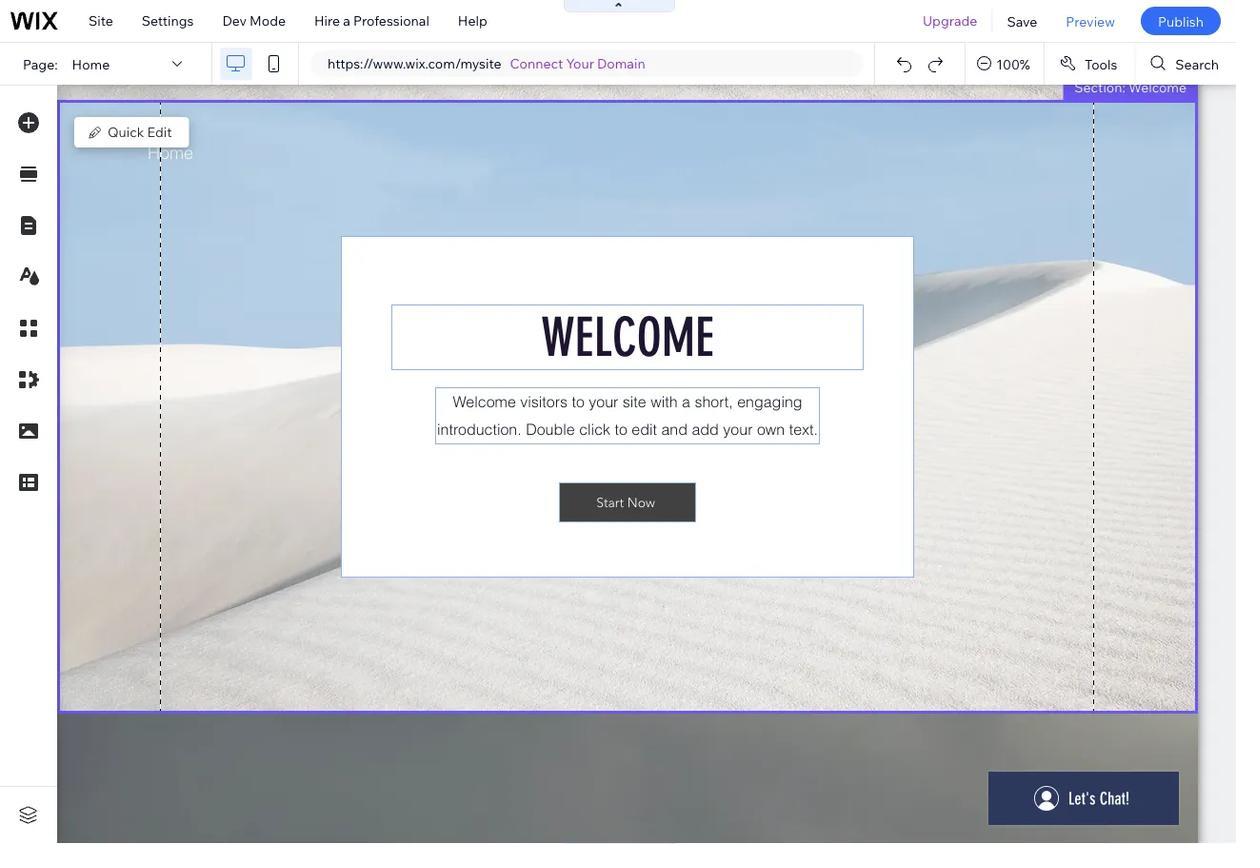 Task type: locate. For each thing, give the bounding box(es) containing it.
a
[[343, 12, 350, 29]]

dev
[[222, 12, 247, 29]]

publish button
[[1141, 7, 1221, 35]]

tools
[[1085, 55, 1117, 72]]

connect
[[510, 55, 563, 72]]

https://www.wix.com/mysite
[[328, 55, 501, 72]]

tools button
[[1045, 43, 1135, 85]]

professional
[[353, 12, 429, 29]]

mode
[[250, 12, 286, 29]]

section: welcome
[[1075, 79, 1187, 96]]

settings
[[142, 12, 194, 29]]

100% button
[[966, 43, 1044, 85]]

https://www.wix.com/mysite connect your domain
[[328, 55, 645, 72]]

domain
[[597, 55, 645, 72]]

100%
[[996, 55, 1030, 72]]

section:
[[1075, 79, 1126, 96]]

help
[[458, 12, 487, 29]]



Task type: vqa. For each thing, say whether or not it's contained in the screenshot.
Connect at the top left of page
yes



Task type: describe. For each thing, give the bounding box(es) containing it.
search
[[1176, 55, 1219, 72]]

save
[[1007, 13, 1037, 29]]

home
[[72, 55, 110, 72]]

save button
[[993, 0, 1052, 42]]

quick
[[108, 124, 144, 140]]

preview button
[[1052, 0, 1129, 42]]

welcome
[[1129, 79, 1187, 96]]

dev mode
[[222, 12, 286, 29]]

edit
[[147, 124, 172, 140]]

search button
[[1136, 43, 1236, 85]]

your
[[566, 55, 594, 72]]

upgrade
[[923, 12, 978, 29]]

preview
[[1066, 13, 1115, 29]]

publish
[[1158, 13, 1204, 29]]

quick edit
[[108, 124, 172, 140]]

hire
[[314, 12, 340, 29]]

hire a professional
[[314, 12, 429, 29]]

site
[[89, 12, 113, 29]]



